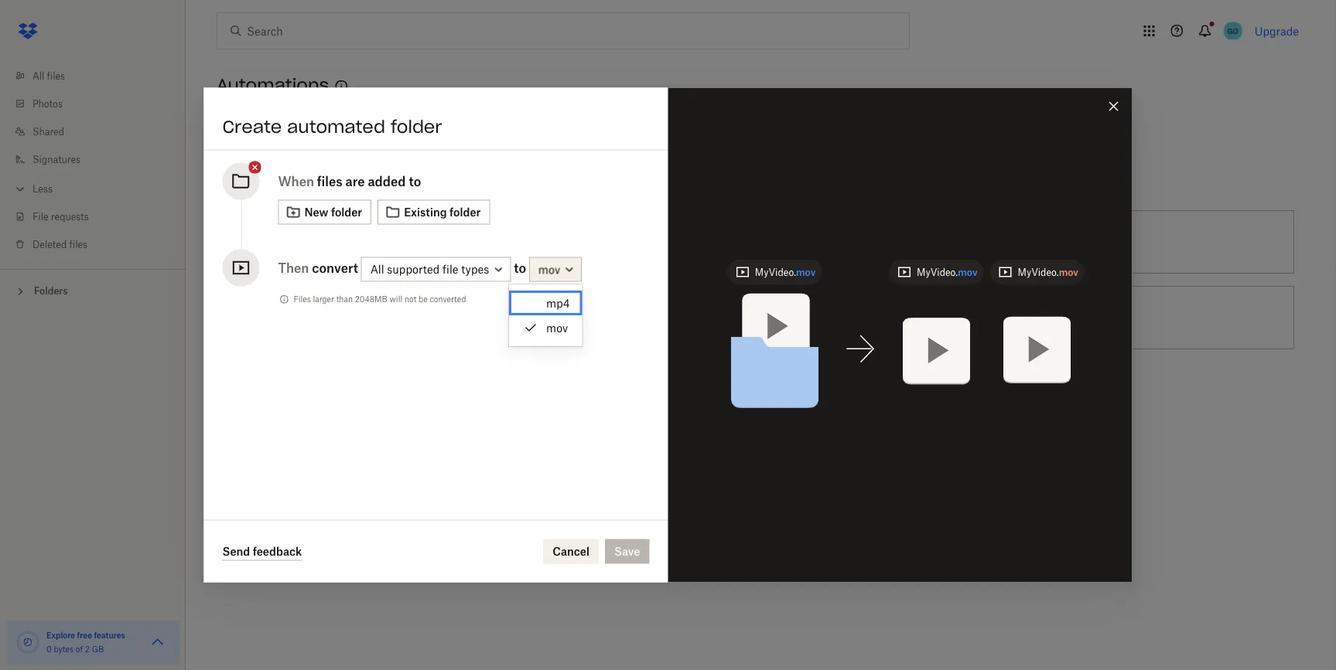 Task type: locate. For each thing, give the bounding box(es) containing it.
mov radio item
[[509, 316, 582, 341]]

choose
[[279, 311, 318, 325], [643, 311, 682, 325]]

0 horizontal spatial a
[[663, 236, 669, 249]]

file requests
[[33, 211, 89, 222]]

0 horizontal spatial format
[[371, 311, 405, 325]]

files right renames
[[765, 236, 787, 249]]

when
[[278, 174, 314, 189]]

create automated folder
[[222, 116, 442, 137]]

photos
[[33, 98, 63, 110]]

file
[[693, 311, 709, 325]]

are
[[346, 174, 365, 189]]

choose down files
[[279, 311, 318, 325]]

mp4
[[546, 297, 570, 310]]

convert down converted
[[422, 311, 460, 325]]

files right the all
[[47, 70, 65, 82]]

format down will
[[371, 311, 405, 325]]

1 format from the left
[[371, 311, 405, 325]]

myvideo.
[[755, 267, 796, 278], [917, 267, 958, 278], [1018, 267, 1059, 278]]

an down larger
[[321, 311, 334, 325]]

0 horizontal spatial choose
[[279, 311, 318, 325]]

1 vertical spatial an
[[321, 311, 334, 325]]

an for choose
[[321, 311, 334, 325]]

list
[[0, 53, 186, 269]]

upgrade link
[[1255, 24, 1299, 38]]

choose a file format to convert videos to
[[643, 311, 850, 325]]

convert inside create automated folder dialog
[[312, 260, 358, 276]]

files inside button
[[1039, 311, 1061, 325]]

1 horizontal spatial format
[[712, 311, 746, 325]]

explore free features 0 bytes of 2 gb
[[46, 631, 125, 655]]

file
[[33, 211, 48, 222]]

then
[[278, 260, 309, 276]]

0 vertical spatial a
[[663, 236, 669, 249]]

less
[[33, 183, 53, 195]]

all files link
[[12, 62, 186, 90]]

will
[[390, 295, 403, 305]]

0 horizontal spatial convert
[[312, 260, 358, 276]]

0 horizontal spatial an
[[246, 174, 262, 190]]

a left file
[[684, 311, 690, 325]]

format inside choose an image format to convert files to button
[[371, 311, 405, 325]]

files right unzip
[[1039, 311, 1061, 325]]

convert left videos
[[762, 311, 801, 325]]

choose a file format to convert videos to button
[[574, 280, 937, 356]]

a
[[663, 236, 669, 249], [684, 311, 690, 325]]

add an automation
[[217, 174, 340, 190]]

myvideo. mov
[[755, 267, 816, 278], [917, 267, 978, 278], [1018, 267, 1079, 278]]

1 horizontal spatial choose
[[643, 311, 682, 325]]

1 horizontal spatial myvideo. mov
[[917, 267, 978, 278]]

1 horizontal spatial a
[[684, 311, 690, 325]]

automation
[[266, 174, 340, 190]]

bytes
[[54, 645, 74, 655]]

format right file
[[712, 311, 746, 325]]

0
[[46, 645, 52, 655]]

files larger than 2048mb will not be converted
[[294, 295, 466, 305]]

2 myvideo. mov from the left
[[917, 267, 978, 278]]

1 myvideo. mov from the left
[[755, 267, 816, 278]]

mov
[[538, 263, 560, 276], [796, 267, 816, 278], [958, 267, 978, 278], [1059, 267, 1079, 278], [546, 322, 568, 335]]

1 choose from the left
[[279, 311, 318, 325]]

folder
[[391, 116, 442, 137]]

an right add
[[246, 174, 262, 190]]

1 horizontal spatial an
[[321, 311, 334, 325]]

0 horizontal spatial myvideo.
[[755, 267, 796, 278]]

2 format from the left
[[712, 311, 746, 325]]

of
[[76, 645, 83, 655]]

image
[[337, 311, 368, 325]]

set a rule that renames files
[[643, 236, 787, 249]]

files
[[294, 295, 311, 305]]

files are added to
[[317, 174, 421, 189]]

choose for choose an image format to convert files to
[[279, 311, 318, 325]]

convert for choose a file format to convert videos to
[[762, 311, 801, 325]]

create
[[222, 116, 282, 137]]

choose left file
[[643, 311, 682, 325]]

convert inside choose an image format to convert files to button
[[422, 311, 460, 325]]

an
[[246, 174, 262, 190], [321, 311, 334, 325]]

convert inside choose a file format to convert videos to button
[[762, 311, 801, 325]]

files left are
[[317, 174, 343, 189]]

2048mb
[[355, 295, 388, 305]]

1 vertical spatial a
[[684, 311, 690, 325]]

files inside create automated folder dialog
[[317, 174, 343, 189]]

be
[[419, 295, 428, 305]]

1 myvideo. from the left
[[755, 267, 796, 278]]

to
[[409, 174, 421, 189], [514, 260, 526, 276], [408, 311, 419, 325], [487, 311, 497, 325], [749, 311, 759, 325], [839, 311, 850, 325]]

0 vertical spatial an
[[246, 174, 262, 190]]

an inside button
[[321, 311, 334, 325]]

format inside choose a file format to convert videos to button
[[712, 311, 746, 325]]

convert up than
[[312, 260, 358, 276]]

folders
[[34, 286, 68, 297]]

2 horizontal spatial myvideo. mov
[[1018, 267, 1079, 278]]

convert
[[312, 260, 358, 276], [422, 311, 460, 325], [762, 311, 801, 325]]

larger
[[313, 295, 334, 305]]

choose an image format to convert files to
[[279, 311, 497, 325]]

a right set
[[663, 236, 669, 249]]

list containing all files
[[0, 53, 186, 269]]

automations
[[217, 75, 329, 96]]

files right deleted
[[69, 239, 88, 250]]

gb
[[92, 645, 104, 655]]

1 horizontal spatial convert
[[422, 311, 460, 325]]

files
[[47, 70, 65, 82], [317, 174, 343, 189], [765, 236, 787, 249], [69, 239, 88, 250], [463, 311, 484, 325], [1039, 311, 1061, 325]]

set
[[643, 236, 660, 249]]

1 horizontal spatial myvideo.
[[917, 267, 958, 278]]

photos link
[[12, 90, 186, 118]]

2 choose from the left
[[643, 311, 682, 325]]

to left mov dropdown button
[[514, 260, 526, 276]]

click to watch a demo video image
[[332, 77, 351, 96]]

format
[[371, 311, 405, 325], [712, 311, 746, 325]]

upgrade
[[1255, 24, 1299, 38]]

to down the not
[[408, 311, 419, 325]]

2 horizontal spatial convert
[[762, 311, 801, 325]]

2 horizontal spatial myvideo.
[[1018, 267, 1059, 278]]

all files
[[33, 70, 65, 82]]

a for file
[[684, 311, 690, 325]]

videos
[[804, 311, 836, 325]]

0 horizontal spatial myvideo. mov
[[755, 267, 816, 278]]



Task type: vqa. For each thing, say whether or not it's contained in the screenshot.
cell
no



Task type: describe. For each thing, give the bounding box(es) containing it.
all
[[33, 70, 44, 82]]

automated
[[287, 116, 385, 137]]

a for rule
[[663, 236, 669, 249]]

3 myvideo. from the left
[[1018, 267, 1059, 278]]

file requests link
[[12, 203, 186, 231]]

less image
[[12, 181, 28, 197]]

format for image
[[371, 311, 405, 325]]

convert for choose an image format to convert files to
[[422, 311, 460, 325]]

files down converted
[[463, 311, 484, 325]]

added
[[368, 174, 406, 189]]

folders button
[[0, 279, 186, 302]]

3 myvideo. mov from the left
[[1018, 267, 1079, 278]]

deleted files
[[33, 239, 88, 250]]

renames
[[718, 236, 763, 249]]

choose for choose a file format to convert videos to
[[643, 311, 682, 325]]

signatures
[[33, 154, 81, 165]]

2
[[85, 645, 90, 655]]

shared link
[[12, 118, 186, 145]]

2 myvideo. from the left
[[917, 267, 958, 278]]

choose an image format to convert files to button
[[210, 280, 574, 356]]

an for add
[[246, 174, 262, 190]]

create automated folder dialog
[[204, 88, 1133, 583]]

mov inside radio item
[[546, 322, 568, 335]]

dropbox image
[[12, 15, 43, 46]]

unzip
[[1006, 311, 1036, 325]]

converted
[[430, 295, 466, 305]]

format for file
[[712, 311, 746, 325]]

unzip files
[[1006, 311, 1061, 325]]

to right file
[[749, 311, 759, 325]]

rule
[[672, 236, 692, 249]]

not
[[405, 295, 417, 305]]

shared
[[33, 126, 64, 137]]

add
[[217, 174, 242, 190]]

features
[[94, 631, 125, 641]]

that
[[695, 236, 715, 249]]

quota usage element
[[15, 631, 40, 655]]

explore
[[46, 631, 75, 641]]

to right videos
[[839, 311, 850, 325]]

set a rule that renames files button
[[574, 204, 937, 280]]

mov button
[[529, 257, 582, 282]]

free
[[77, 631, 92, 641]]

than
[[336, 295, 353, 305]]

add an automation main content
[[210, 111, 1337, 671]]

requests
[[51, 211, 89, 222]]

deleted
[[33, 239, 67, 250]]

to left mov radio item
[[487, 311, 497, 325]]

unzip files button
[[937, 280, 1301, 356]]

deleted files link
[[12, 231, 186, 258]]

mov inside dropdown button
[[538, 263, 560, 276]]

signatures link
[[12, 145, 186, 173]]

to right added at the top left of the page
[[409, 174, 421, 189]]



